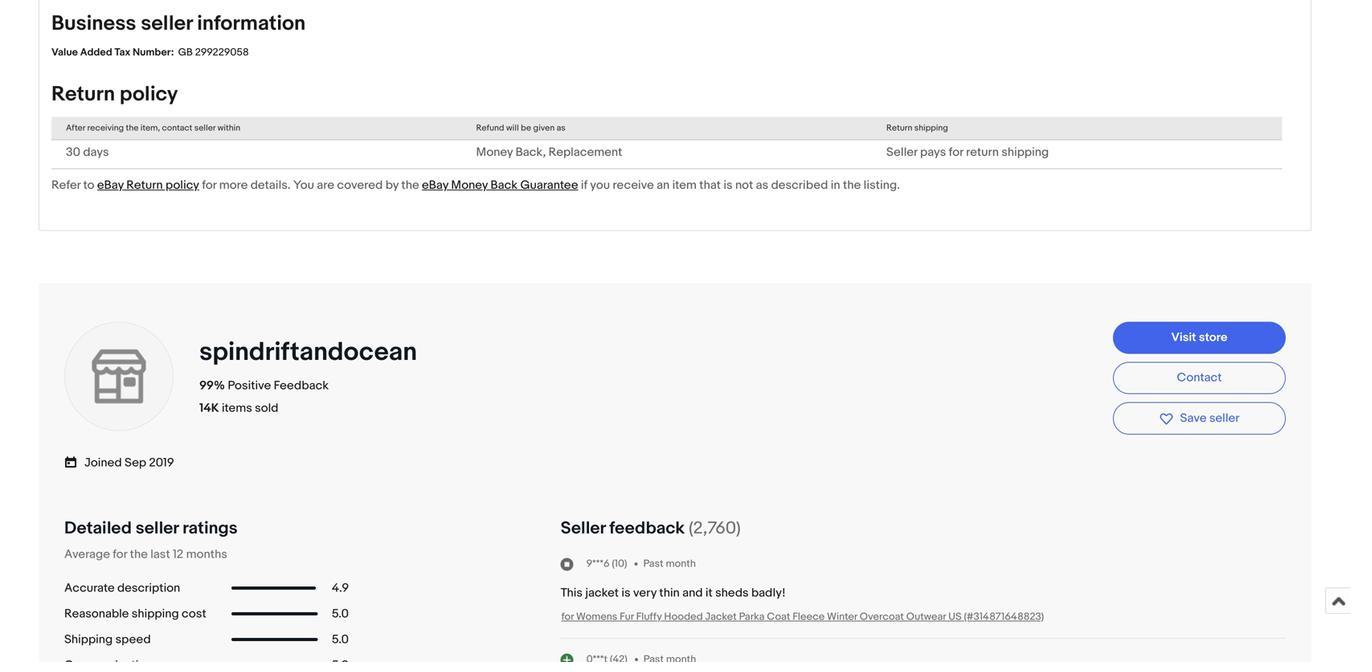 Task type: locate. For each thing, give the bounding box(es) containing it.
0 vertical spatial policy
[[120, 82, 178, 107]]

shipping down description
[[132, 607, 179, 621]]

description
[[117, 581, 180, 596]]

seller
[[887, 145, 918, 160], [561, 518, 606, 539]]

for down this
[[562, 611, 574, 623]]

1 ebay from the left
[[97, 178, 124, 193]]

shipping for return shipping
[[915, 123, 949, 133]]

money down "refund"
[[476, 145, 513, 160]]

number:
[[133, 46, 174, 59]]

and
[[683, 586, 703, 600]]

return
[[51, 82, 115, 107], [887, 123, 913, 133], [126, 178, 163, 193]]

seller for detailed seller ratings
[[136, 518, 179, 539]]

parka
[[739, 611, 765, 623]]

for womens fur fluffy hooded jacket parka coat fleece winter overcoat outwear us (#314871648823) link
[[562, 611, 1044, 623]]

text__icon wrapper image
[[64, 453, 84, 470]]

feedback
[[610, 518, 685, 539]]

0 vertical spatial as
[[557, 123, 566, 133]]

money left back
[[451, 178, 488, 193]]

refund
[[476, 123, 504, 133]]

womens
[[576, 611, 618, 623]]

shipping right return
[[1002, 145, 1049, 160]]

the
[[126, 123, 139, 133], [401, 178, 419, 193], [843, 178, 861, 193], [130, 547, 148, 562]]

seller feedback (2,760)
[[561, 518, 741, 539]]

299229058
[[195, 46, 249, 59]]

the right the by on the top left of the page
[[401, 178, 419, 193]]

for womens fur fluffy hooded jacket parka coat fleece winter overcoat outwear us (#314871648823)
[[562, 611, 1044, 623]]

for left more
[[202, 178, 217, 193]]

2 vertical spatial shipping
[[132, 607, 179, 621]]

policy left more
[[166, 178, 199, 193]]

policy up item,
[[120, 82, 178, 107]]

seller for save seller
[[1210, 411, 1240, 426]]

average for the last 12 months
[[64, 547, 227, 562]]

1 vertical spatial seller
[[561, 518, 606, 539]]

as right not
[[756, 178, 769, 193]]

jacket
[[586, 586, 619, 600]]

1 vertical spatial 5.0
[[332, 633, 349, 647]]

2 vertical spatial return
[[126, 178, 163, 193]]

policy
[[120, 82, 178, 107], [166, 178, 199, 193]]

this
[[561, 586, 583, 600]]

1 5.0 from the top
[[332, 607, 349, 621]]

(2,760)
[[689, 518, 741, 539]]

reasonable shipping cost
[[64, 607, 206, 621]]

5.0 for reasonable shipping cost
[[332, 607, 349, 621]]

are
[[317, 178, 334, 193]]

1 vertical spatial money
[[451, 178, 488, 193]]

if
[[581, 178, 588, 193]]

sold
[[255, 401, 279, 415]]

ebay return policy link
[[97, 178, 199, 193]]

return up listing.
[[887, 123, 913, 133]]

1 horizontal spatial is
[[724, 178, 733, 193]]

2 ebay from the left
[[422, 178, 449, 193]]

the left item,
[[126, 123, 139, 133]]

speed
[[115, 633, 151, 647]]

the left last
[[130, 547, 148, 562]]

seller down return shipping
[[887, 145, 918, 160]]

feedback
[[274, 378, 329, 393]]

given
[[533, 123, 555, 133]]

refund will be given as
[[476, 123, 566, 133]]

0 horizontal spatial seller
[[561, 518, 606, 539]]

0 horizontal spatial return
[[51, 82, 115, 107]]

ebay
[[97, 178, 124, 193], [422, 178, 449, 193]]

visit store
[[1172, 331, 1228, 345]]

0 horizontal spatial ebay
[[97, 178, 124, 193]]

days
[[83, 145, 109, 160]]

for right pays
[[949, 145, 964, 160]]

return right to at the left top of page
[[126, 178, 163, 193]]

accurate description
[[64, 581, 180, 596]]

as right given
[[557, 123, 566, 133]]

return policy
[[51, 82, 178, 107]]

money
[[476, 145, 513, 160], [451, 178, 488, 193]]

return for return shipping
[[887, 123, 913, 133]]

seller for seller pays for return shipping
[[887, 145, 918, 160]]

detailed seller ratings
[[64, 518, 238, 539]]

return
[[966, 145, 999, 160]]

2 5.0 from the top
[[332, 633, 349, 647]]

1 horizontal spatial shipping
[[915, 123, 949, 133]]

(#314871648823)
[[964, 611, 1044, 623]]

1 horizontal spatial as
[[756, 178, 769, 193]]

seller
[[141, 11, 193, 36], [194, 123, 216, 133], [1210, 411, 1240, 426], [136, 518, 179, 539]]

ebay right the by on the top left of the page
[[422, 178, 449, 193]]

ratings
[[183, 518, 238, 539]]

business
[[51, 11, 136, 36]]

business seller information
[[51, 11, 306, 36]]

0 horizontal spatial shipping
[[132, 607, 179, 621]]

99% positive feedback
[[199, 378, 329, 393]]

0 horizontal spatial is
[[622, 586, 631, 600]]

fluffy
[[636, 611, 662, 623]]

visit
[[1172, 331, 1197, 345]]

back
[[491, 178, 518, 193]]

store
[[1199, 331, 1228, 345]]

it
[[706, 586, 713, 600]]

2 horizontal spatial return
[[887, 123, 913, 133]]

1 horizontal spatial ebay
[[422, 178, 449, 193]]

seller inside button
[[1210, 411, 1240, 426]]

not
[[736, 178, 754, 193]]

joined sep 2019
[[84, 456, 174, 470]]

an
[[657, 178, 670, 193]]

in
[[831, 178, 841, 193]]

0 vertical spatial 5.0
[[332, 607, 349, 621]]

sheds
[[716, 586, 749, 600]]

seller up number:
[[141, 11, 193, 36]]

1 vertical spatial return
[[887, 123, 913, 133]]

seller up last
[[136, 518, 179, 539]]

shipping for reasonable shipping cost
[[132, 607, 179, 621]]

this jacket is very thin and it sheds badly!
[[561, 586, 786, 600]]

past month
[[643, 558, 696, 570]]

0 vertical spatial money
[[476, 145, 513, 160]]

listing.
[[864, 178, 900, 193]]

seller up 9***6
[[561, 518, 606, 539]]

1 vertical spatial shipping
[[1002, 145, 1049, 160]]

is left not
[[724, 178, 733, 193]]

is
[[724, 178, 733, 193], [622, 586, 631, 600]]

very
[[633, 586, 657, 600]]

0 horizontal spatial as
[[557, 123, 566, 133]]

gb
[[178, 46, 193, 59]]

ebay right to at the left top of page
[[97, 178, 124, 193]]

0 vertical spatial shipping
[[915, 123, 949, 133]]

receiving
[[87, 123, 124, 133]]

0 vertical spatial seller
[[887, 145, 918, 160]]

positive
[[228, 378, 271, 393]]

return up after
[[51, 82, 115, 107]]

0 vertical spatial return
[[51, 82, 115, 107]]

fur
[[620, 611, 634, 623]]

seller right "save"
[[1210, 411, 1240, 426]]

winter
[[827, 611, 858, 623]]

spindriftandocean image
[[63, 321, 175, 433]]

sep
[[125, 456, 146, 470]]

1 horizontal spatial seller
[[887, 145, 918, 160]]

details.
[[251, 178, 291, 193]]

joined
[[84, 456, 122, 470]]

pays
[[920, 145, 946, 160]]

ebay money back guarantee link
[[422, 178, 578, 193]]

refer to ebay return policy for more details. you are covered by the ebay money back guarantee if you receive an item that is not as described in the listing.
[[51, 178, 900, 193]]

past
[[643, 558, 664, 570]]

is left very
[[622, 586, 631, 600]]

average
[[64, 547, 110, 562]]

by
[[386, 178, 399, 193]]

shipping up pays
[[915, 123, 949, 133]]



Task type: describe. For each thing, give the bounding box(es) containing it.
1 vertical spatial as
[[756, 178, 769, 193]]

after
[[66, 123, 85, 133]]

you
[[590, 178, 610, 193]]

12
[[173, 547, 184, 562]]

after receiving the item, contact seller within
[[66, 123, 240, 133]]

1 horizontal spatial return
[[126, 178, 163, 193]]

contact
[[162, 123, 192, 133]]

jacket
[[705, 611, 737, 623]]

to
[[83, 178, 94, 193]]

0 vertical spatial is
[[724, 178, 733, 193]]

information
[[197, 11, 306, 36]]

covered
[[337, 178, 383, 193]]

fleece
[[793, 611, 825, 623]]

refer
[[51, 178, 81, 193]]

will
[[506, 123, 519, 133]]

that
[[700, 178, 721, 193]]

2 horizontal spatial shipping
[[1002, 145, 1049, 160]]

months
[[186, 547, 227, 562]]

money back, replacement
[[476, 145, 623, 160]]

the right in
[[843, 178, 861, 193]]

4.9
[[332, 581, 349, 596]]

badly!
[[752, 586, 786, 600]]

14k items sold
[[199, 401, 279, 415]]

save seller
[[1181, 411, 1240, 426]]

cost
[[182, 607, 206, 621]]

item
[[673, 178, 697, 193]]

us
[[949, 611, 962, 623]]

more
[[219, 178, 248, 193]]

last
[[151, 547, 170, 562]]

contact
[[1177, 371, 1222, 385]]

5.0 for shipping speed
[[332, 633, 349, 647]]

30 days
[[66, 145, 109, 160]]

9***6
[[587, 558, 610, 570]]

shipping
[[64, 633, 113, 647]]

tax
[[115, 46, 130, 59]]

(10)
[[612, 558, 627, 570]]

1 vertical spatial policy
[[166, 178, 199, 193]]

detailed
[[64, 518, 132, 539]]

be
[[521, 123, 531, 133]]

seller pays for return shipping
[[887, 145, 1049, 160]]

99%
[[199, 378, 225, 393]]

spindriftandocean
[[199, 337, 417, 368]]

items
[[222, 401, 252, 415]]

item,
[[141, 123, 160, 133]]

seller for seller feedback (2,760)
[[561, 518, 606, 539]]

30
[[66, 145, 80, 160]]

contact link
[[1113, 362, 1286, 394]]

within
[[218, 123, 240, 133]]

month
[[666, 558, 696, 570]]

shipping speed
[[64, 633, 151, 647]]

back,
[[516, 145, 546, 160]]

receive
[[613, 178, 654, 193]]

thin
[[659, 586, 680, 600]]

2019
[[149, 456, 174, 470]]

seller for business seller information
[[141, 11, 193, 36]]

coat
[[767, 611, 791, 623]]

outwear
[[907, 611, 946, 623]]

14k
[[199, 401, 219, 415]]

reasonable
[[64, 607, 129, 621]]

9***6 (10)
[[587, 558, 627, 570]]

for right average at the left of page
[[113, 547, 127, 562]]

return shipping
[[887, 123, 949, 133]]

return for return policy
[[51, 82, 115, 107]]

value added tax number: gb 299229058
[[51, 46, 249, 59]]

overcoat
[[860, 611, 904, 623]]

accurate
[[64, 581, 115, 596]]

described
[[771, 178, 828, 193]]

1 vertical spatial is
[[622, 586, 631, 600]]

value
[[51, 46, 78, 59]]

save seller button
[[1113, 402, 1286, 435]]

seller left 'within' at the top left of the page
[[194, 123, 216, 133]]



Task type: vqa. For each thing, say whether or not it's contained in the screenshot.
Heroes
no



